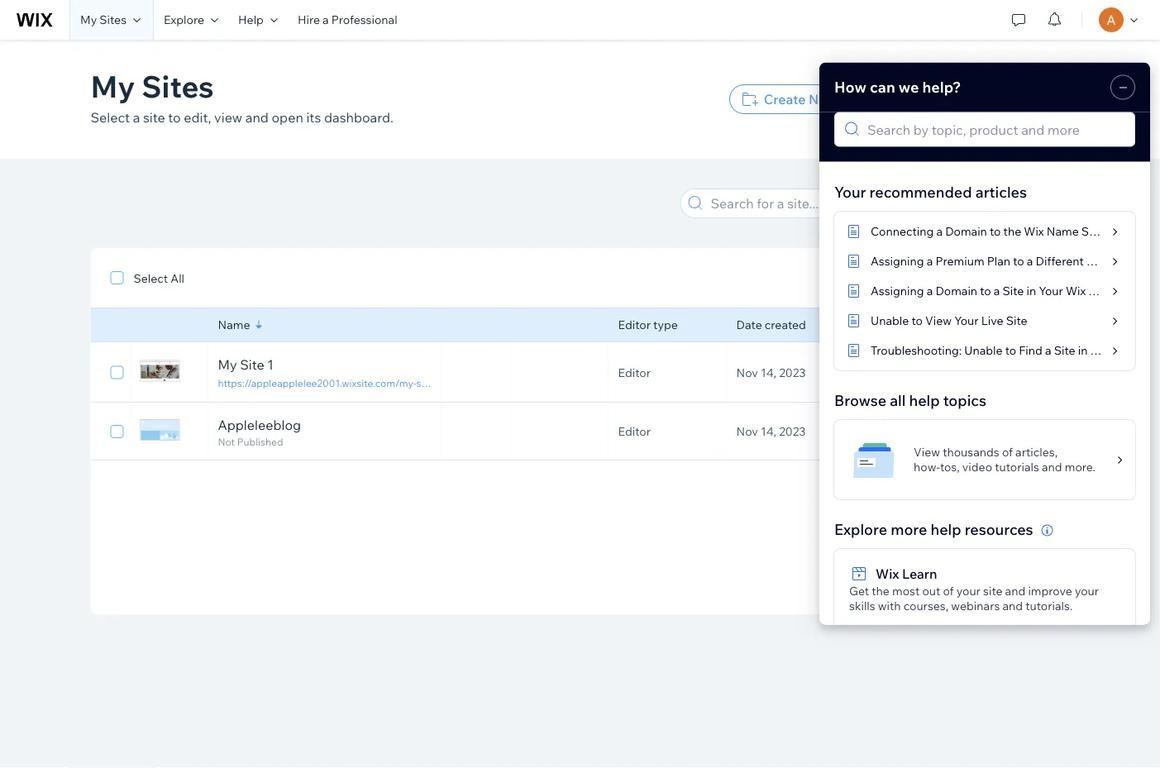 Task type: vqa. For each thing, say whether or not it's contained in the screenshot.
1st Move from the bottom of the page
no



Task type: describe. For each thing, give the bounding box(es) containing it.
create new folder
[[764, 91, 880, 108]]

new for folder
[[809, 91, 837, 108]]

site
[[143, 109, 165, 126]]

date for date updated
[[865, 318, 891, 332]]

1 horizontal spatial 1
[[436, 377, 441, 389]]

edit,
[[184, 109, 211, 126]]

help button
[[228, 0, 288, 40]]

https://appleapplelee2001.wixsite.com/my-site-1 button
[[218, 376, 441, 390]]

site inside button
[[1025, 91, 1050, 108]]

create new site button
[[915, 84, 1070, 114]]

2023 for appleleeblog
[[779, 424, 806, 439]]

my site 1 image
[[140, 360, 180, 382]]

appleleeblog
[[218, 417, 301, 434]]

Search for a site... field
[[706, 189, 951, 218]]

1 editor from the top
[[618, 318, 651, 332]]

date created
[[737, 318, 807, 332]]

hire a professional
[[298, 12, 398, 27]]

type
[[654, 318, 678, 332]]

updated
[[893, 318, 939, 332]]

to
[[168, 109, 181, 126]]

name
[[218, 318, 250, 332]]

sites for my sites select a site to edit, view and open its dashboard.
[[142, 67, 214, 105]]

a inside my sites select a site to edit, view and open its dashboard.
[[133, 109, 140, 126]]

my site 1 https://appleapplelee2001.wixsite.com/my-site-1
[[218, 357, 441, 389]]

all
[[171, 271, 185, 286]]

help
[[238, 12, 264, 27]]

nov for my site 1
[[737, 365, 759, 380]]

appleleeblog image
[[140, 419, 180, 441]]

appleleeblog not published
[[218, 417, 301, 448]]

14, for appleleeblog
[[761, 424, 777, 439]]

0 vertical spatial 1
[[267, 357, 274, 373]]

and
[[246, 109, 269, 126]]

https://appleapplelee2001.wixsite.com/my-
[[218, 377, 417, 389]]

my for my site 1
[[218, 357, 237, 373]]

date for date created
[[737, 318, 763, 332]]



Task type: locate. For each thing, give the bounding box(es) containing it.
my sites
[[80, 12, 127, 27]]

1 horizontal spatial create
[[950, 91, 991, 108]]

1 date from the left
[[737, 318, 763, 332]]

create for create new folder
[[764, 91, 806, 108]]

folder
[[840, 91, 880, 108]]

0 horizontal spatial select
[[91, 109, 130, 126]]

1 vertical spatial 1
[[436, 377, 441, 389]]

its
[[306, 109, 321, 126]]

2 vertical spatial editor
[[618, 424, 651, 439]]

site
[[1025, 91, 1050, 108], [240, 357, 264, 373]]

1 horizontal spatial site
[[1025, 91, 1050, 108]]

1 vertical spatial site
[[240, 357, 264, 373]]

new for site
[[994, 91, 1023, 108]]

editor
[[618, 318, 651, 332], [618, 365, 651, 380], [618, 424, 651, 439]]

new
[[809, 91, 837, 108], [994, 91, 1023, 108]]

0 vertical spatial a
[[323, 12, 329, 27]]

1
[[267, 357, 274, 373], [436, 377, 441, 389]]

1 vertical spatial select
[[134, 271, 168, 286]]

created
[[765, 318, 807, 332]]

view
[[214, 109, 243, 126]]

nov 14, 2023 for my site 1
[[737, 365, 806, 380]]

create inside button
[[950, 91, 991, 108]]

1 new from the left
[[809, 91, 837, 108]]

select left site
[[91, 109, 130, 126]]

my sites select a site to edit, view and open its dashboard.
[[91, 67, 394, 126]]

date left created
[[737, 318, 763, 332]]

create
[[764, 91, 806, 108], [950, 91, 991, 108]]

0 vertical spatial sites
[[100, 12, 127, 27]]

0 horizontal spatial sites
[[100, 12, 127, 27]]

0 vertical spatial site
[[1025, 91, 1050, 108]]

1 create from the left
[[764, 91, 806, 108]]

nov 14, 2023
[[737, 365, 806, 380], [865, 365, 934, 380], [737, 424, 806, 439]]

sites for my sites
[[100, 12, 127, 27]]

1 vertical spatial my
[[91, 67, 135, 105]]

my inside "my site 1 https://appleapplelee2001.wixsite.com/my-site-1"
[[218, 357, 237, 373]]

2023
[[779, 365, 806, 380], [908, 365, 934, 380], [779, 424, 806, 439]]

nov 14, 2023 for appleleeblog
[[737, 424, 806, 439]]

my
[[80, 12, 97, 27], [91, 67, 135, 105], [218, 357, 237, 373]]

nov for appleleeblog
[[737, 424, 759, 439]]

my for my sites
[[91, 67, 135, 105]]

1 horizontal spatial date
[[865, 318, 891, 332]]

1 vertical spatial editor
[[618, 365, 651, 380]]

0 horizontal spatial date
[[737, 318, 763, 332]]

editor for my site 1
[[618, 365, 651, 380]]

None checkbox
[[110, 363, 124, 383], [110, 422, 124, 442], [110, 363, 124, 383], [110, 422, 124, 442]]

14,
[[761, 365, 777, 380], [889, 365, 905, 380], [761, 424, 777, 439]]

3 editor from the top
[[618, 424, 651, 439]]

sites left explore
[[100, 12, 127, 27]]

a left site
[[133, 109, 140, 126]]

a right the hire
[[323, 12, 329, 27]]

nov
[[737, 365, 759, 380], [865, 365, 887, 380], [737, 424, 759, 439]]

create new folder button
[[730, 84, 900, 114]]

1 horizontal spatial a
[[323, 12, 329, 27]]

create inside button
[[764, 91, 806, 108]]

my inside my sites select a site to edit, view and open its dashboard.
[[91, 67, 135, 105]]

a
[[323, 12, 329, 27], [133, 109, 140, 126]]

date left updated
[[865, 318, 891, 332]]

select inside 'checkbox'
[[134, 271, 168, 286]]

0 horizontal spatial site
[[240, 357, 264, 373]]

2 editor from the top
[[618, 365, 651, 380]]

select
[[91, 109, 130, 126], [134, 271, 168, 286]]

0 horizontal spatial a
[[133, 109, 140, 126]]

date updated
[[865, 318, 939, 332]]

site-
[[417, 377, 436, 389]]

0 horizontal spatial new
[[809, 91, 837, 108]]

0 vertical spatial my
[[80, 12, 97, 27]]

hire
[[298, 12, 320, 27]]

site inside "my site 1 https://appleapplelee2001.wixsite.com/my-site-1"
[[240, 357, 264, 373]]

0 vertical spatial select
[[91, 109, 130, 126]]

open
[[272, 109, 303, 126]]

0 horizontal spatial 1
[[267, 357, 274, 373]]

1 horizontal spatial sites
[[142, 67, 214, 105]]

create for create new site
[[950, 91, 991, 108]]

select all
[[134, 271, 185, 286]]

sites
[[100, 12, 127, 27], [142, 67, 214, 105]]

hire a professional link
[[288, 0, 408, 40]]

new inside button
[[809, 91, 837, 108]]

2 create from the left
[[950, 91, 991, 108]]

editor for appleleeblog
[[618, 424, 651, 439]]

2 new from the left
[[994, 91, 1023, 108]]

0 vertical spatial editor
[[618, 318, 651, 332]]

date
[[737, 318, 763, 332], [865, 318, 891, 332]]

editor type
[[618, 318, 678, 332]]

2 vertical spatial my
[[218, 357, 237, 373]]

not
[[218, 436, 235, 448]]

dashboard.
[[324, 109, 394, 126]]

new inside button
[[994, 91, 1023, 108]]

1 vertical spatial a
[[133, 109, 140, 126]]

sites inside my sites select a site to edit, view and open its dashboard.
[[142, 67, 214, 105]]

1 horizontal spatial new
[[994, 91, 1023, 108]]

create new site
[[950, 91, 1050, 108]]

Select All checkbox
[[110, 268, 185, 288]]

published
[[237, 436, 283, 448]]

2023 for my site 1
[[779, 365, 806, 380]]

select inside my sites select a site to edit, view and open its dashboard.
[[91, 109, 130, 126]]

explore
[[164, 12, 204, 27]]

professional
[[332, 12, 398, 27]]

1 horizontal spatial select
[[134, 271, 168, 286]]

select left the all
[[134, 271, 168, 286]]

1 vertical spatial sites
[[142, 67, 214, 105]]

2 date from the left
[[865, 318, 891, 332]]

14, for my site 1
[[761, 365, 777, 380]]

sites up to
[[142, 67, 214, 105]]

0 horizontal spatial create
[[764, 91, 806, 108]]



